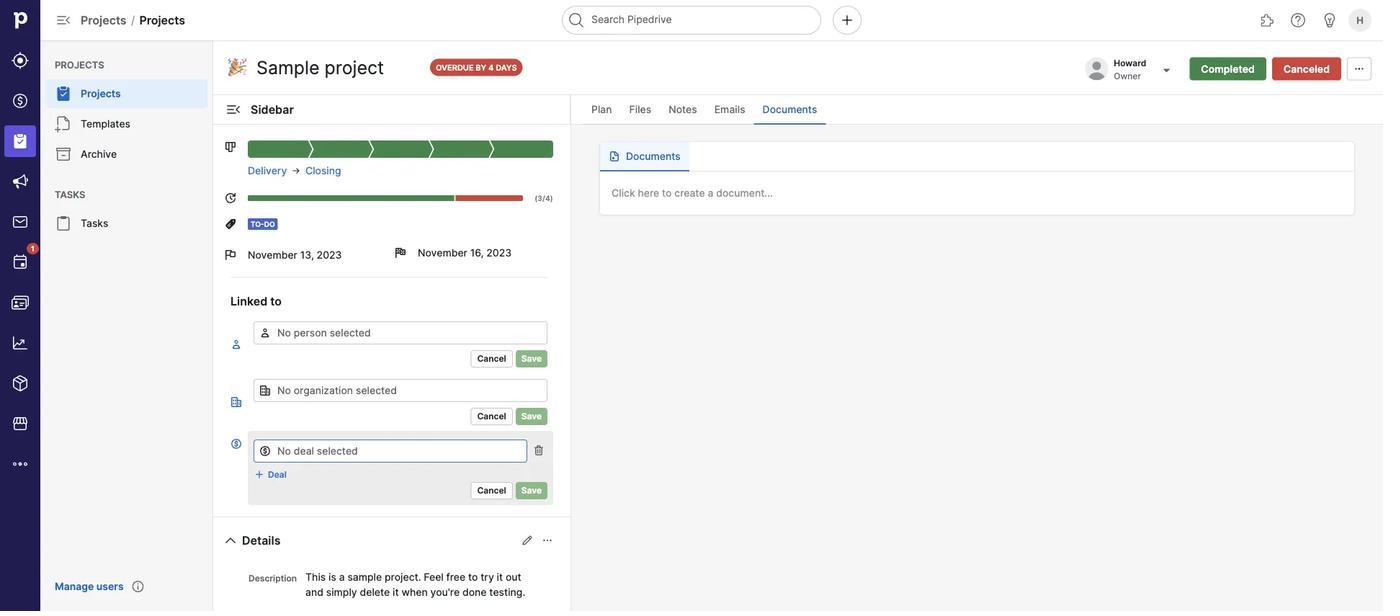 Task type: locate. For each thing, give the bounding box(es) containing it.
marketplace image
[[12, 415, 29, 432]]

0 vertical spatial none field
[[254, 321, 548, 344]]

info image
[[132, 581, 144, 592]]

3 cancel from the top
[[477, 485, 506, 496]]

1 cancel from the top
[[477, 353, 506, 364]]

4 right by
[[489, 63, 494, 72]]

none field up no organization selected text box
[[254, 321, 548, 344]]

0 vertical spatial color active image
[[231, 339, 242, 350]]

archive link
[[46, 140, 208, 169]]

( 3 / 4 )
[[535, 194, 553, 202]]

2 cancel button from the top
[[471, 408, 513, 425]]

overdue by 4 days
[[436, 63, 517, 72]]

contacts image
[[12, 294, 29, 311]]

color primary image inside the november 13, 2023 button
[[225, 249, 236, 261]]

1 cancel button from the top
[[471, 350, 513, 368]]

2023 right 13,
[[317, 249, 342, 261]]

0 vertical spatial cancel button
[[471, 350, 513, 368]]

2 horizontal spatial to
[[662, 187, 672, 199]]

deals image
[[12, 92, 29, 110]]

save for no person selected text box
[[522, 353, 542, 364]]

1 color undefined image from the top
[[55, 85, 72, 102]]

tasks
[[55, 189, 85, 200], [81, 217, 108, 230]]

color undefined image left templates
[[55, 115, 72, 133]]

1 none field from the top
[[254, 321, 548, 344]]

sales assistant image
[[1322, 12, 1339, 29]]

2 vertical spatial to
[[468, 571, 478, 583]]

1 vertical spatial color undefined image
[[55, 146, 72, 163]]

more image
[[12, 455, 29, 473]]

1 horizontal spatial 4
[[545, 194, 550, 202]]

free
[[446, 571, 466, 583]]

color undefined image right sales inbox image
[[55, 215, 72, 232]]

cancel button for no person selected "field"
[[471, 350, 513, 368]]

2023
[[487, 247, 512, 259], [317, 249, 342, 261]]

color active image down linked
[[231, 339, 242, 350]]

projects inside menu item
[[81, 88, 121, 100]]

save
[[522, 353, 542, 364], [522, 411, 542, 422], [522, 485, 542, 496]]

color undefined image inside archive link
[[55, 146, 72, 163]]

a
[[708, 187, 714, 199], [339, 571, 345, 583]]

create
[[675, 187, 705, 199]]

1 horizontal spatial a
[[708, 187, 714, 199]]

1 vertical spatial 4
[[545, 194, 550, 202]]

0 vertical spatial color undefined image
[[55, 85, 72, 102]]

2 vertical spatial cancel
[[477, 485, 506, 496]]

color primary image
[[291, 165, 301, 177], [225, 192, 236, 204], [395, 247, 406, 259], [225, 249, 236, 261], [259, 445, 271, 457], [254, 469, 265, 480], [222, 532, 239, 549], [542, 535, 553, 546]]

0 horizontal spatial a
[[339, 571, 345, 583]]

1 horizontal spatial november
[[418, 247, 468, 259]]

2 vertical spatial save button
[[516, 482, 548, 499]]

manage users button
[[46, 574, 132, 600]]

menu containing projects
[[40, 40, 213, 611]]

emails
[[715, 103, 745, 116]]

archive
[[81, 148, 117, 160]]

to right here
[[662, 187, 672, 199]]

documents
[[763, 103, 817, 116], [626, 150, 681, 162]]

to right linked
[[270, 294, 282, 308]]

0 horizontal spatial 2023
[[317, 249, 342, 261]]

2 cancel from the top
[[477, 411, 506, 422]]

howard link
[[1114, 58, 1150, 68]]

2 vertical spatial color undefined image
[[12, 254, 29, 271]]

none field for cancel button related to no person selected "field"
[[254, 321, 548, 344]]

0 horizontal spatial /
[[131, 13, 135, 27]]

plan
[[592, 103, 612, 116]]

november left 13,
[[248, 249, 298, 261]]

none field down no person selected "field"
[[254, 379, 548, 402]]

sidebar
[[251, 102, 294, 116]]

color undefined image for projects
[[55, 85, 72, 102]]

linked to
[[231, 294, 282, 308]]

here
[[638, 187, 660, 199]]

4
[[489, 63, 494, 72], [545, 194, 550, 202]]

documents right emails
[[763, 103, 817, 116]]

1 save from the top
[[522, 353, 542, 364]]

2 vertical spatial save
[[522, 485, 542, 496]]

it right try
[[497, 571, 503, 583]]

color undefined image
[[55, 85, 72, 102], [55, 215, 72, 232]]

it down the project.
[[393, 586, 399, 598]]

to
[[662, 187, 672, 199], [270, 294, 282, 308], [468, 571, 478, 583]]

projects link
[[46, 79, 208, 108]]

/
[[131, 13, 135, 27], [543, 194, 545, 202]]

color undefined image for archive
[[55, 146, 72, 163]]

3 save from the top
[[522, 485, 542, 496]]

(
[[535, 194, 538, 202]]

2 color undefined image from the top
[[55, 215, 72, 232]]

/ right (
[[543, 194, 545, 202]]

testing.
[[490, 586, 526, 598]]

save button for "field" corresponding to cancel button related to no person selected "field"
[[516, 350, 548, 368]]

/ right menu toggle icon
[[131, 13, 135, 27]]

1 vertical spatial /
[[543, 194, 545, 202]]

1 vertical spatial color undefined image
[[55, 215, 72, 232]]

0 vertical spatial /
[[131, 13, 135, 27]]

color undefined image up the contacts image
[[12, 254, 29, 271]]

none field for cancel button for no organization selected "field"
[[254, 379, 548, 402]]

2 color active image from the top
[[231, 396, 242, 408]]

2023 right 16, at the left of page
[[487, 247, 512, 259]]

color undefined image inside projects link
[[55, 85, 72, 102]]

2023 for november 16, 2023
[[487, 247, 512, 259]]

0 vertical spatial to
[[662, 187, 672, 199]]

2 save button from the top
[[516, 408, 548, 425]]

canceled
[[1284, 63, 1330, 75]]

1 horizontal spatial to
[[468, 571, 478, 583]]

documents up here
[[626, 150, 681, 162]]

color undefined image inside templates link
[[55, 115, 72, 133]]

to left try
[[468, 571, 478, 583]]

save button for "field" associated with cancel button for no organization selected "field"
[[516, 408, 548, 425]]

notes
[[669, 103, 697, 116]]

days
[[496, 63, 517, 72]]

cancel
[[477, 353, 506, 364], [477, 411, 506, 422], [477, 485, 506, 496]]

0 horizontal spatial 4
[[489, 63, 494, 72]]

1 vertical spatial save
[[522, 411, 542, 422]]

🎉  Sample project text field
[[225, 53, 419, 82]]

color active image for no person selected "field"
[[231, 339, 242, 350]]

No deal selected text field
[[254, 440, 527, 463]]

color active image up color active icon
[[231, 396, 242, 408]]

this
[[306, 571, 326, 583]]

0 horizontal spatial documents
[[626, 150, 681, 162]]

save button
[[516, 350, 548, 368], [516, 408, 548, 425], [516, 482, 548, 499]]

files
[[629, 103, 652, 116]]

2023 inside november 16, 2023 button
[[487, 247, 512, 259]]

0 horizontal spatial november
[[248, 249, 298, 261]]

0 vertical spatial cancel
[[477, 353, 506, 364]]

cancel for cancel button related to no person selected "field"
[[477, 353, 506, 364]]

2023 inside the november 13, 2023 button
[[317, 249, 342, 261]]

1 vertical spatial documents
[[626, 150, 681, 162]]

none field down no organization selected text box
[[254, 437, 527, 463]]

and
[[306, 586, 324, 598]]

1 vertical spatial a
[[339, 571, 345, 583]]

2 vertical spatial cancel button
[[471, 482, 513, 499]]

h
[[1357, 14, 1364, 26]]

1 vertical spatial cancel
[[477, 411, 506, 422]]

projects menu item
[[40, 79, 213, 108]]

0 vertical spatial documents
[[763, 103, 817, 116]]

deal
[[268, 469, 287, 480]]

feel
[[424, 571, 444, 583]]

november left 16, at the left of page
[[418, 247, 468, 259]]

color active image
[[231, 339, 242, 350], [231, 396, 242, 408]]

cancel button
[[471, 350, 513, 368], [471, 408, 513, 425], [471, 482, 513, 499]]

templates
[[81, 118, 130, 130]]

it
[[497, 571, 503, 583], [393, 586, 399, 598]]

3 cancel button from the top
[[471, 482, 513, 499]]

2 vertical spatial none field
[[254, 437, 527, 463]]

none field no organization selected
[[254, 379, 548, 402]]

templates link
[[46, 110, 208, 138]]

color primary image
[[1351, 63, 1368, 75], [225, 101, 242, 118], [225, 141, 236, 153], [609, 151, 620, 162], [225, 218, 236, 230], [259, 327, 271, 339], [259, 385, 271, 396], [522, 535, 533, 546]]

color undefined image inside 'tasks' link
[[55, 215, 72, 232]]

0 vertical spatial 4
[[489, 63, 494, 72]]

november
[[418, 247, 468, 259], [248, 249, 298, 261]]

1 vertical spatial none field
[[254, 379, 548, 402]]

cancel button for no organization selected "field"
[[471, 408, 513, 425]]

november for november 13, 2023
[[248, 249, 298, 261]]

16,
[[470, 247, 484, 259]]

1 vertical spatial color active image
[[231, 396, 242, 408]]

insights image
[[12, 334, 29, 352]]

campaigns image
[[12, 173, 29, 190]]

0 vertical spatial save button
[[516, 350, 548, 368]]

cancel for cancel button for no organization selected "field"
[[477, 411, 506, 422]]

a right is
[[339, 571, 345, 583]]

delete
[[360, 586, 390, 598]]

1 vertical spatial save button
[[516, 408, 548, 425]]

color undefined image left the "archive"
[[55, 146, 72, 163]]

november 13, 2023
[[248, 249, 342, 261]]

color undefined image right deals image
[[55, 85, 72, 102]]

is
[[329, 571, 336, 583]]

2 none field from the top
[[254, 379, 548, 402]]

description
[[249, 573, 297, 584]]

3 none field from the top
[[254, 437, 527, 463]]

1 horizontal spatial it
[[497, 571, 503, 583]]

this is a sample project. feel free to try it out and simply delete it when you're done testing.
[[306, 571, 526, 598]]

0 vertical spatial color undefined image
[[55, 115, 72, 133]]

4 right 3
[[545, 194, 550, 202]]

products image
[[12, 375, 29, 392]]

howard owner
[[1114, 58, 1147, 81]]

1 vertical spatial to
[[270, 294, 282, 308]]

1 color active image from the top
[[231, 339, 242, 350]]

projects
[[81, 13, 127, 27], [139, 13, 185, 27], [55, 59, 104, 70], [81, 88, 121, 100]]

1 menu
[[0, 0, 40, 611]]

projects image
[[12, 133, 29, 150]]

out
[[506, 571, 522, 583]]

1
[[31, 244, 35, 253]]

0 vertical spatial save
[[522, 353, 542, 364]]

color undefined image
[[55, 115, 72, 133], [55, 146, 72, 163], [12, 254, 29, 271]]

0 horizontal spatial it
[[393, 586, 399, 598]]

None field
[[254, 321, 548, 344], [254, 379, 548, 402], [254, 437, 527, 463]]

1 horizontal spatial 2023
[[487, 247, 512, 259]]

1 save button from the top
[[516, 350, 548, 368]]

owner
[[1114, 71, 1141, 81]]

november 16, 2023 button
[[395, 239, 553, 267]]

Search Pipedrive field
[[562, 6, 821, 35]]

menu
[[40, 40, 213, 611]]

2 save from the top
[[522, 411, 542, 422]]

a right create
[[708, 187, 714, 199]]

1 vertical spatial cancel button
[[471, 408, 513, 425]]

1 horizontal spatial documents
[[763, 103, 817, 116]]

click here to create a document...
[[612, 187, 773, 199]]

menu item
[[0, 121, 40, 161]]

home image
[[9, 9, 31, 31]]

color active image for no organization selected "field"
[[231, 396, 242, 408]]



Task type: vqa. For each thing, say whether or not it's contained in the screenshot.
March +
no



Task type: describe. For each thing, give the bounding box(es) containing it.
quick help image
[[1290, 12, 1307, 29]]

none field no deal selected
[[254, 437, 527, 463]]

2023 for november 13, 2023
[[317, 249, 342, 261]]

a inside this is a sample project. feel free to try it out and simply delete it when you're done testing.
[[339, 571, 345, 583]]

simply
[[326, 586, 357, 598]]

1 horizontal spatial /
[[543, 194, 545, 202]]

completed button
[[1190, 57, 1267, 80]]

november 13, 2023 button
[[225, 239, 383, 272]]

done
[[463, 586, 487, 598]]

menu toggle image
[[55, 12, 72, 29]]

No person selected text field
[[254, 321, 548, 344]]

by
[[476, 63, 487, 72]]

No organization selected text field
[[254, 379, 548, 402]]

color undefined image for templates
[[55, 115, 72, 133]]

to inside this is a sample project. feel free to try it out and simply delete it when you're done testing.
[[468, 571, 478, 583]]

quick add image
[[839, 12, 856, 29]]

overdue
[[436, 63, 474, 72]]

document...
[[716, 187, 773, 199]]

november 16, 2023
[[418, 247, 512, 259]]

details
[[242, 533, 281, 547]]

color undefined image for tasks
[[55, 215, 72, 232]]

details button
[[219, 529, 286, 552]]

manage
[[55, 580, 94, 593]]

save for no organization selected text box
[[522, 411, 542, 422]]

delivery
[[248, 165, 287, 177]]

try
[[481, 571, 494, 583]]

color active image
[[231, 438, 242, 450]]

0 horizontal spatial to
[[270, 294, 282, 308]]

november for november 16, 2023
[[418, 247, 468, 259]]

color primary image inside no deal selected "field"
[[259, 445, 271, 457]]

)
[[550, 194, 553, 202]]

sample
[[348, 571, 382, 583]]

sales inbox image
[[12, 213, 29, 231]]

color primary image inside november 16, 2023 button
[[395, 247, 406, 259]]

0 vertical spatial tasks
[[55, 189, 85, 200]]

transfer ownership image
[[1158, 62, 1176, 79]]

tasks link
[[46, 209, 208, 238]]

manage users
[[55, 580, 124, 593]]

when
[[402, 586, 428, 598]]

projects / projects
[[81, 13, 185, 27]]

3 save button from the top
[[516, 482, 548, 499]]

0 vertical spatial it
[[497, 571, 503, 583]]

1 vertical spatial tasks
[[81, 217, 108, 230]]

howard
[[1114, 58, 1147, 68]]

completed
[[1201, 63, 1255, 75]]

cancel for first cancel button from the bottom
[[477, 485, 506, 496]]

you're
[[431, 586, 460, 598]]

closing
[[305, 165, 341, 177]]

1 link
[[4, 243, 39, 278]]

project.
[[385, 571, 421, 583]]

leads image
[[12, 52, 29, 69]]

0 vertical spatial a
[[708, 187, 714, 199]]

click
[[612, 187, 635, 199]]

1 vertical spatial it
[[393, 586, 399, 598]]

none field no person selected
[[254, 321, 548, 344]]

13,
[[300, 249, 314, 261]]

users
[[96, 580, 124, 593]]

canceled button
[[1272, 57, 1342, 80]]

h button
[[1346, 6, 1375, 35]]

color secondary image
[[533, 445, 545, 456]]

3
[[538, 194, 543, 202]]

color primary image inside details button
[[222, 532, 239, 549]]

color undefined image inside 1 link
[[12, 254, 29, 271]]

linked
[[231, 294, 268, 308]]



